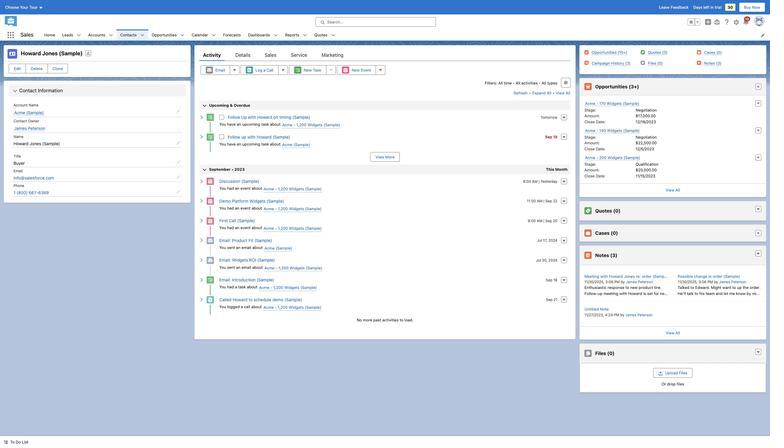 Task type: vqa. For each thing, say whether or not it's contained in the screenshot.
Closed Won Amount: in Global Media - 140 Widgets (Sample) element
no



Task type: locate. For each thing, give the bounding box(es) containing it.
had up the called
[[227, 285, 234, 290]]

pm up response
[[615, 280, 620, 285]]

accounts list item
[[85, 30, 117, 41]]

1,200 inside you sent an email about acme - 1,200 widgets (sample)
[[279, 266, 289, 271]]

cases (0) link
[[705, 50, 722, 56]]

1,200 for demo platform widgets (sample)
[[278, 206, 288, 211]]

about for sep 21
[[252, 305, 262, 309]]

2 task image from the top
[[207, 277, 214, 284]]

pm inside possible change in order (sample) 11/30/2025, 3:06 pm by james peterson talked to edward. might want to up the order. he'll talk to his team and let me know by mid- july.
[[708, 280, 714, 285]]

run
[[607, 309, 613, 314]]

1 upcoming from the top
[[242, 122, 260, 127]]

all
[[499, 81, 503, 86], [516, 81, 521, 86], [542, 81, 547, 86], [547, 91, 552, 95], [566, 91, 571, 95], [676, 188, 681, 193], [676, 331, 681, 336]]

up inside meeting with howard jones re: order (sample) 11/30/2025, 3:06 pm by james peterson enthusiastic response to new product line. follow-up meeting with howard is set for next month. prior to next meeting, need to: send proposal to howard's team make adjustments to demo do run through with anne and jason
[[598, 291, 603, 296]]

had inside you had a task about acme - 1,200 widgets (sample)
[[227, 285, 234, 290]]

an down email: widgets roi (sample)
[[236, 265, 241, 270]]

(sample) inside you sent an email about acme - 1,200 widgets (sample)
[[306, 266, 323, 271]]

you down email: product fit (sample)
[[219, 245, 226, 250]]

1 vertical spatial activities
[[383, 318, 399, 323]]

upcoming inside the you have an upcoming task about acme - 1,200 widgets (sample)
[[242, 122, 260, 127]]

need
[[639, 297, 648, 302]]

0 vertical spatial and
[[717, 291, 723, 296]]

0 vertical spatial email
[[242, 245, 251, 250]]

opportunities image
[[585, 50, 589, 54], [585, 83, 592, 90]]

call
[[267, 68, 274, 73], [229, 218, 236, 224]]

edit title image
[[176, 160, 181, 165]]

to:
[[649, 297, 654, 302]]

0 vertical spatial email:
[[219, 238, 231, 243]]

contact up "account name"
[[19, 88, 37, 93]]

sent inside you sent an email about acme (sample)
[[227, 245, 235, 250]]

about inside the you have an upcoming task about acme - 1,200 widgets (sample)
[[270, 122, 281, 127]]

1 vertical spatial (0)
[[611, 230, 618, 236]]

jones left re:
[[625, 274, 636, 279]]

new for new task
[[304, 68, 312, 73]]

2 amount: from the top
[[585, 141, 600, 145]]

an for 9:00 am | sep 20
[[235, 226, 240, 230]]

text default image inside "opportunities" list item
[[180, 33, 185, 37]]

james peterson
[[14, 126, 45, 131]]

you inside you have an upcoming task about acme (sample)
[[219, 142, 226, 147]]

james left anne
[[626, 313, 637, 317]]

edit phone image
[[176, 190, 181, 194]]

cases (0)
[[596, 230, 618, 236]]

his
[[700, 291, 705, 296]]

email: for email: widgets roi (sample)
[[219, 258, 231, 263]]

pm inside meeting with howard jones re: order (sample) 11/30/2025, 3:06 pm by james peterson enthusiastic response to new product line. follow-up meeting with howard is set for next month. prior to next meeting, need to: send proposal to howard's team make adjustments to demo do run through with anne and jason
[[615, 280, 620, 285]]

meeting
[[604, 291, 619, 296]]

forecasts link
[[220, 30, 245, 41]]

2 email: from the top
[[219, 258, 231, 263]]

am right 11:00
[[537, 199, 543, 204]]

task inside the you have an upcoming task about acme - 1,200 widgets (sample)
[[262, 122, 269, 127]]

0 vertical spatial howard jones (sample)
[[21, 50, 83, 57]]

1 date: from the top
[[596, 119, 606, 124]]

0 vertical spatial |
[[539, 179, 540, 184]]

in inside possible change in order (sample) 11/30/2025, 3:06 pm by james peterson talked to edward. might want to up the order. he'll talk to his team and let me know by mid- july.
[[709, 274, 712, 279]]

you had a task about acme - 1,200 widgets (sample)
[[219, 285, 317, 290]]

in for change
[[709, 274, 712, 279]]

acme - 1,200 widgets (sample) link for called howard to schedule demo (sample)
[[264, 305, 322, 311]]

upcoming down 'follow up with howard (sample)' link
[[242, 142, 260, 147]]

(0) for quotes (0)
[[614, 208, 621, 214]]

you inside you logged a call about acme - 1,200 widgets (sample)
[[219, 305, 226, 309]]

1,200 inside you logged a call about acme - 1,200 widgets (sample)
[[278, 305, 288, 310]]

upcoming down up
[[242, 122, 260, 127]]

jul
[[538, 239, 543, 243], [537, 258, 541, 263]]

1 email from the top
[[242, 245, 251, 250]]

1 email: from the top
[[219, 238, 231, 243]]

set
[[648, 291, 653, 296]]

had down demo
[[227, 206, 234, 211]]

dashboards link
[[245, 30, 274, 41]]

30,
[[543, 258, 548, 263]]

date: inside $20,000.00 close date:
[[596, 174, 606, 178]]

1 vertical spatial negotiation amount:
[[585, 135, 657, 145]]

1 2024 from the top
[[549, 239, 558, 243]]

a for you logged a call about
[[241, 305, 243, 309]]

1 vertical spatial sales
[[265, 52, 277, 58]]

quotes for quotes
[[315, 32, 328, 37]]

2 view all from the top
[[666, 331, 681, 336]]

clone
[[53, 66, 63, 71]]

title
[[14, 154, 21, 159]]

files image
[[641, 61, 646, 65]]

2 3:06 from the left
[[699, 280, 707, 285]]

1 vertical spatial opportunities
[[596, 84, 628, 89]]

0 vertical spatial view all link
[[556, 88, 571, 98]]

acme - 1,200 widgets (sample) link for first call (sample)
[[264, 226, 322, 232]]

1,200 for first call (sample)
[[278, 226, 288, 231]]

2 vertical spatial event image
[[207, 218, 214, 225]]

you for 11:00 am | sep 22
[[219, 206, 226, 211]]

you down upcoming
[[219, 122, 226, 127]]

howard
[[21, 50, 41, 57], [258, 115, 272, 120], [257, 134, 272, 140], [14, 141, 28, 146], [610, 274, 624, 279], [629, 291, 643, 296], [233, 297, 248, 302]]

edit account name image
[[176, 109, 181, 113]]

you up september
[[219, 142, 226, 147]]

you inside the you have an upcoming task about acme - 1,200 widgets (sample)
[[219, 122, 226, 127]]

(sample) inside the you have an upcoming task about acme - 1,200 widgets (sample)
[[324, 123, 340, 127]]

2 you had an event about acme - 1,200 widgets (sample) from the top
[[219, 206, 322, 211]]

1 negotiation amount: from the top
[[585, 108, 657, 118]]

2 had from the top
[[227, 206, 234, 211]]

peterson up the
[[732, 280, 747, 285]]

| left yesterday
[[539, 179, 540, 184]]

jul for email: widgets roi (sample)
[[537, 258, 541, 263]]

email inside you sent an email about acme (sample)
[[242, 245, 251, 250]]

0 horizontal spatial order
[[642, 274, 652, 279]]

upcoming for acme (sample)
[[242, 142, 260, 147]]

in right change at the bottom of page
[[709, 274, 712, 279]]

- inside the you have an upcoming task about acme - 1,200 widgets (sample)
[[294, 123, 296, 127]]

a for you had a task about
[[235, 285, 237, 290]]

text default image
[[77, 33, 81, 37], [109, 33, 113, 37], [212, 33, 216, 37], [274, 33, 278, 37], [303, 33, 307, 37], [13, 89, 17, 94], [200, 179, 204, 184], [757, 208, 761, 212], [200, 239, 204, 243], [200, 278, 204, 282], [200, 298, 204, 302], [757, 350, 761, 355]]

0 vertical spatial close
[[585, 119, 595, 124]]

you had an event about acme - 1,200 widgets (sample) for (sample)
[[219, 226, 322, 231]]

send
[[655, 297, 665, 302]]

8 you from the top
[[219, 285, 226, 290]]

tab list
[[200, 49, 571, 61]]

notes image
[[698, 61, 702, 65]]

sales up the log a call
[[265, 52, 277, 58]]

2024 right 17,
[[549, 239, 558, 243]]

1 negotiation from the top
[[636, 108, 657, 112]]

2 event from the top
[[241, 206, 251, 211]]

demo up you logged a call about acme - 1,200 widgets (sample)
[[273, 297, 284, 302]]

2 vertical spatial view all link
[[580, 327, 767, 340]]

1 horizontal spatial up
[[598, 291, 603, 296]]

2 event image from the top
[[207, 198, 214, 205]]

an down platform
[[235, 206, 240, 211]]

0 horizontal spatial next
[[613, 297, 621, 302]]

1 you had an event about acme - 1,200 widgets (sample) from the top
[[219, 186, 322, 192]]

0 vertical spatial activities
[[522, 81, 538, 86]]

1 vertical spatial amount:
[[585, 141, 600, 145]]

1 vertical spatial email image
[[207, 257, 214, 264]]

meeting with howard jones re: order (sample) 11/30/2025, 3:06 pm by james peterson enthusiastic response to new product line. follow-up meeting with howard is set for next month. prior to next meeting, need to: send proposal to howard's team make adjustments to demo do run through with anne and jason
[[585, 274, 670, 314]]

negotiation for acme - 140 widgets (sample)
[[636, 135, 657, 140]]

in
[[711, 5, 714, 10], [709, 274, 712, 279]]

close inside $17,000.00 close date:
[[585, 119, 595, 124]]

peterson inside possible change in order (sample) 11/30/2025, 3:06 pm by james peterson talked to edward. might want to up the order. he'll talk to his team and let me know by mid- july.
[[732, 280, 747, 285]]

0 horizontal spatial sales
[[20, 32, 34, 38]]

11/15/2023
[[636, 174, 656, 178]]

0 vertical spatial am
[[533, 179, 538, 184]]

activities up refresh button
[[522, 81, 538, 86]]

1 amount: from the top
[[585, 114, 600, 118]]

contact inside dropdown button
[[19, 88, 37, 93]]

email: introduction (sample) link
[[219, 278, 275, 283]]

quotes up 'cases'
[[596, 208, 613, 214]]

have for you have an upcoming task about acme (sample)
[[227, 142, 236, 147]]

opportunities inside list item
[[152, 32, 177, 37]]

1 horizontal spatial and
[[717, 291, 723, 296]]

1 horizontal spatial new
[[352, 68, 360, 73]]

0 vertical spatial in
[[711, 5, 714, 10]]

opportunities image down 'campaign history' icon
[[585, 83, 592, 90]]

opportunities image for opportunities (10+)
[[585, 50, 589, 54]]

left
[[704, 5, 710, 10]]

sep left 19
[[546, 135, 553, 139]]

1 vertical spatial event image
[[207, 198, 214, 205]]

by inside meeting with howard jones re: order (sample) 11/30/2025, 3:06 pm by james peterson enthusiastic response to new product line. follow-up meeting with howard is set for next month. prior to next meeting, need to: send proposal to howard's team make adjustments to demo do run through with anne and jason
[[621, 280, 625, 285]]

pm
[[615, 280, 620, 285], [708, 280, 714, 285], [614, 313, 620, 317]]

1 stage: from the top
[[585, 108, 597, 112]]

0 vertical spatial you had an event about acme - 1,200 widgets (sample)
[[219, 186, 322, 192]]

quotes inside list item
[[315, 32, 328, 37]]

email:
[[219, 238, 231, 243], [219, 258, 231, 263], [219, 278, 231, 283]]

0 vertical spatial jones
[[42, 50, 58, 57]]

1 horizontal spatial a
[[241, 305, 243, 309]]

2 vertical spatial jones
[[625, 274, 636, 279]]

expand all button
[[532, 88, 552, 98]]

order inside possible change in order (sample) 11/30/2025, 3:06 pm by james peterson talked to edward. might want to up the order. he'll talk to his team and let me know by mid- july.
[[713, 274, 723, 279]]

0 horizontal spatial activities
[[383, 318, 399, 323]]

3 amount: from the top
[[585, 168, 600, 173]]

do inside meeting with howard jones re: order (sample) 11/30/2025, 3:06 pm by james peterson enthusiastic response to new product line. follow-up meeting with howard is set for next month. prior to next meeting, need to: send proposal to howard's team make adjustments to demo do run through with anne and jason
[[601, 309, 606, 314]]

amount: for $20,000.00 close date:
[[585, 168, 600, 173]]

delete button
[[26, 64, 48, 73]]

11:00
[[527, 199, 536, 204]]

activities
[[522, 81, 538, 86], [383, 318, 399, 323]]

you inside you had a task about acme - 1,200 widgets (sample)
[[219, 285, 226, 290]]

up down up
[[241, 134, 246, 140]]

task image for you have an upcoming task about acme - 1,200 widgets (sample)
[[207, 114, 214, 121]]

2 email image from the top
[[207, 257, 214, 264]]

refresh • expand all • view all
[[514, 91, 571, 95]]

event image for demo
[[207, 198, 214, 205]]

amount: down the 170
[[585, 114, 600, 118]]

howard jones (sample) down james peterson
[[14, 141, 60, 146]]

acme (sample) link down "account name"
[[14, 109, 44, 116]]

1 new from the left
[[304, 68, 312, 73]]

edit button
[[9, 64, 26, 73]]

2 horizontal spatial up
[[738, 285, 742, 290]]

contact image
[[8, 49, 17, 59]]

am for widgets
[[537, 199, 543, 204]]

james inside possible change in order (sample) 11/30/2025, 3:06 pm by james peterson talked to edward. might want to up the order. he'll talk to his team and let me know by mid- july.
[[720, 280, 731, 285]]

am right "9:00"
[[537, 219, 543, 223]]

howard jones (sample)
[[21, 50, 83, 57], [14, 141, 60, 146]]

widgets inside you had a task about acme - 1,200 widgets (sample)
[[285, 285, 300, 290]]

2 close from the top
[[585, 146, 595, 151]]

2 order from the left
[[713, 274, 723, 279]]

about for jul 30, 2024
[[253, 265, 263, 270]]

peterson down owner
[[28, 126, 45, 131]]

4 you from the top
[[219, 206, 226, 211]]

2 you from the top
[[219, 142, 226, 147]]

0 vertical spatial opportunities image
[[585, 50, 589, 54]]

sep for sep 18
[[546, 278, 553, 283]]

sep for sep 21
[[546, 298, 553, 302]]

james peterson link down contact owner at left
[[14, 125, 45, 132]]

opportunities for opportunities
[[152, 32, 177, 37]]

you have an upcoming task about acme - 1,200 widgets (sample)
[[219, 122, 340, 127]]

event image
[[207, 178, 214, 185], [207, 198, 214, 205], [207, 218, 214, 225]]

meeting,
[[622, 297, 638, 302]]

to left load.
[[400, 318, 404, 323]]

2 sent from the top
[[227, 265, 235, 270]]

1 email image from the top
[[207, 237, 214, 245]]

view all
[[666, 188, 681, 193], [666, 331, 681, 336]]

an down follow up with howard (sample) on the left of page
[[237, 142, 241, 147]]

new left event
[[352, 68, 360, 73]]

2 2024 from the top
[[549, 258, 558, 263]]

negotiation for acme - 170 widgets (sample)
[[636, 108, 657, 112]]

about down email: introduction (sample)
[[247, 285, 258, 290]]

3 date: from the top
[[596, 174, 606, 178]]

1 order from the left
[[642, 274, 652, 279]]

sent
[[227, 245, 235, 250], [227, 265, 235, 270]]

667-
[[29, 190, 38, 195]]

1 11/30/2025, from the left
[[585, 280, 605, 285]]

3 had from the top
[[227, 226, 234, 230]]

3 close from the top
[[585, 174, 595, 178]]

event for (sample)
[[241, 186, 251, 191]]

howard left on
[[258, 115, 272, 120]]

james up want
[[720, 280, 731, 285]]

- up you sent an email about acme (sample)
[[275, 226, 277, 231]]

list containing home
[[41, 30, 771, 41]]

you inside you sent an email about acme - 1,200 widgets (sample)
[[219, 265, 226, 270]]

1 vertical spatial team
[[625, 303, 634, 308]]

1 vertical spatial jul
[[537, 258, 541, 263]]

3 event from the top
[[241, 226, 251, 230]]

email: widgets roi (sample) link
[[219, 258, 275, 263]]

jones up 'clone'
[[42, 50, 58, 57]]

1 vertical spatial view all link
[[580, 184, 767, 197]]

about down called howard to schedule demo (sample)
[[252, 305, 262, 309]]

have inside the you have an upcoming task about acme - 1,200 widgets (sample)
[[227, 122, 236, 127]]

date: for 200
[[596, 174, 606, 178]]

schedule
[[254, 297, 272, 302]]

text default image inside leads list item
[[77, 33, 81, 37]]

1 event from the top
[[241, 186, 251, 191]]

acme up you sent an email about acme (sample)
[[264, 226, 274, 231]]

howard jones (sample) up 'clone'
[[21, 50, 83, 57]]

acme up demo platform widgets (sample) link
[[264, 187, 274, 192]]

1 event image from the top
[[207, 178, 214, 185]]

-
[[597, 101, 599, 106], [294, 123, 296, 127], [597, 128, 599, 133], [597, 155, 599, 160], [275, 187, 277, 192], [275, 206, 277, 211], [275, 226, 277, 231], [276, 266, 278, 271], [271, 285, 272, 290], [275, 305, 277, 310]]

acme - 1,200 widgets (sample) link
[[282, 122, 340, 128], [264, 186, 322, 193], [264, 206, 322, 212], [264, 226, 322, 232], [265, 265, 323, 272], [259, 285, 317, 291], [264, 305, 322, 311]]

1 horizontal spatial email
[[216, 68, 225, 73]]

0 vertical spatial negotiation amount:
[[585, 108, 657, 118]]

0 vertical spatial opportunities
[[152, 32, 177, 37]]

amount: inside qualification amount:
[[585, 168, 600, 173]]

1 close from the top
[[585, 119, 595, 124]]

demo down proposal
[[590, 309, 600, 314]]

buy now
[[745, 5, 761, 10]]

1 vertical spatial and
[[649, 309, 656, 314]]

1 vertical spatial jones
[[30, 141, 41, 146]]

0 vertical spatial event
[[241, 186, 251, 191]]

2024
[[549, 239, 558, 243], [549, 258, 558, 263]]

home link
[[41, 30, 59, 41]]

2 vertical spatial close
[[585, 174, 595, 178]]

task image
[[207, 114, 214, 121], [207, 277, 214, 284]]

task inside you have an upcoming task about acme (sample)
[[262, 142, 269, 147]]

close inside $20,000.00 close date:
[[585, 174, 595, 178]]

order right re:
[[642, 274, 652, 279]]

opportunities list item
[[148, 30, 188, 41]]

discussion (sample) link
[[219, 179, 259, 184]]

0 vertical spatial sent
[[227, 245, 235, 250]]

edit name image
[[176, 141, 181, 145]]

no more past activities to load.
[[357, 318, 414, 323]]

new for new event
[[352, 68, 360, 73]]

email for acme (sample)
[[242, 245, 251, 250]]

upcoming
[[242, 122, 260, 127], [242, 142, 260, 147]]

2 email from the top
[[242, 265, 251, 270]]

about down demo platform widgets (sample) link
[[252, 206, 262, 211]]

2 vertical spatial you had an event about acme - 1,200 widgets (sample)
[[219, 226, 322, 231]]

9 you from the top
[[219, 305, 226, 309]]

0 vertical spatial a
[[264, 68, 266, 73]]

account
[[14, 103, 28, 107]]

a left 'call'
[[241, 305, 243, 309]]

text default image
[[140, 33, 145, 37], [180, 33, 185, 37], [331, 33, 336, 37], [200, 115, 204, 119], [200, 135, 204, 139], [200, 199, 204, 203], [200, 219, 204, 223], [757, 252, 761, 256], [200, 258, 204, 263], [4, 441, 8, 445]]

with
[[248, 115, 256, 120], [248, 134, 256, 140], [601, 274, 609, 279], [620, 291, 628, 296], [630, 309, 637, 314]]

stage:
[[585, 108, 597, 112], [585, 135, 597, 140], [585, 162, 597, 167]]

task image up logged call icon
[[207, 277, 214, 284]]

team inside meeting with howard jones re: order (sample) 11/30/2025, 3:06 pm by james peterson enthusiastic response to new product line. follow-up meeting with howard is set for next month. prior to next meeting, need to: send proposal to howard's team make adjustments to demo do run through with anne and jason
[[625, 303, 634, 308]]

negotiation amount: for $22,500.00
[[585, 135, 657, 145]]

1 vertical spatial email:
[[219, 258, 231, 263]]

howard's
[[607, 303, 624, 308]]

3:06 up response
[[606, 280, 614, 285]]

2 opportunities image from the top
[[585, 83, 592, 90]]

2 vertical spatial up
[[598, 291, 603, 296]]

task for acme - 1,200 widgets (sample)
[[262, 122, 269, 127]]

sep left 18
[[546, 278, 553, 283]]

0 vertical spatial task image
[[207, 114, 214, 121]]

1 view all from the top
[[666, 188, 681, 193]]

• left expand
[[530, 91, 531, 95]]

1 vertical spatial call
[[229, 218, 236, 224]]

11/30/2025, up enthusiastic
[[585, 280, 605, 285]]

name down james peterson
[[14, 135, 23, 139]]

list
[[41, 30, 771, 41]]

1 vertical spatial acme (sample) link
[[282, 142, 310, 148]]

an inside you sent an email about acme - 1,200 widgets (sample)
[[236, 265, 241, 270]]

time
[[504, 81, 512, 86]]

2 upcoming from the top
[[242, 142, 260, 147]]

new
[[304, 68, 312, 73], [352, 68, 360, 73]]

he'll
[[678, 291, 687, 296]]

negotiation up '$22,500.00'
[[636, 135, 657, 140]]

howard up title
[[14, 141, 28, 146]]

know
[[737, 291, 746, 296]]

2 vertical spatial date:
[[596, 174, 606, 178]]

widgets inside you logged a call about acme - 1,200 widgets (sample)
[[289, 305, 304, 310]]

called
[[219, 297, 232, 302]]

upcoming for acme - 1,200 widgets (sample)
[[242, 122, 260, 127]]

you for 8:00 am | yesterday
[[219, 186, 226, 191]]

2 vertical spatial |
[[544, 219, 545, 223]]

you down discussion
[[219, 186, 226, 191]]

stage: for acme - 200 widgets (sample)
[[585, 162, 597, 167]]

11/30/2025, down possible
[[678, 280, 698, 285]]

am
[[533, 179, 538, 184], [537, 199, 543, 204], [537, 219, 543, 223]]

(sample)
[[59, 50, 83, 57], [623, 101, 640, 106], [26, 110, 44, 115], [293, 115, 310, 120], [324, 123, 340, 127], [624, 128, 640, 133], [273, 134, 291, 140], [42, 141, 60, 146], [294, 142, 310, 147], [624, 155, 641, 160], [242, 179, 259, 184], [305, 187, 322, 192], [267, 199, 284, 204], [305, 206, 322, 211], [238, 218, 255, 224], [305, 226, 322, 231], [255, 238, 272, 243], [276, 246, 292, 251], [258, 258, 275, 263], [306, 266, 323, 271], [653, 274, 670, 279], [724, 274, 741, 279], [257, 278, 275, 283], [301, 285, 317, 290], [285, 297, 302, 302], [305, 305, 322, 310]]

new left task
[[304, 68, 312, 73]]

quotes list item
[[311, 30, 339, 41]]

sep 18
[[546, 278, 558, 283]]

acme - 1,200 widgets (sample) link for discussion (sample)
[[264, 186, 322, 193]]

possible change in order (sample) 11/30/2025, 3:06 pm by james peterson talked to edward. might want to up the order. he'll talk to his team and let me know by mid- july.
[[678, 274, 761, 302]]

0 vertical spatial task
[[262, 122, 269, 127]]

1 you from the top
[[219, 122, 226, 127]]

0 vertical spatial files
[[596, 351, 607, 356]]

or
[[662, 382, 667, 387]]

line.
[[655, 285, 662, 290]]

$20,000.00
[[636, 168, 657, 173]]

1 vertical spatial task
[[262, 142, 269, 147]]

acme down the you have an upcoming task about acme - 1,200 widgets (sample)
[[282, 142, 293, 147]]

follow up with howard on timing (sample) link
[[228, 115, 310, 120]]

about up fit
[[252, 226, 262, 230]]

have inside you have an upcoming task about acme (sample)
[[227, 142, 236, 147]]

1 vertical spatial you had an event about acme - 1,200 widgets (sample)
[[219, 206, 322, 211]]

activities inside status
[[383, 318, 399, 323]]

upcoming inside you have an upcoming task about acme (sample)
[[242, 142, 260, 147]]

email down buyer in the top left of the page
[[14, 169, 23, 173]]

1 horizontal spatial opportunities
[[596, 84, 628, 89]]

1,200 inside you had a task about acme - 1,200 widgets (sample)
[[274, 285, 284, 290]]

| left 22
[[544, 199, 545, 204]]

cases image
[[698, 50, 702, 54]]

1 vertical spatial howard jones (sample)
[[14, 141, 60, 146]]

this month
[[546, 167, 568, 172]]

event image down september
[[207, 178, 214, 185]]

view all for bottom view all link
[[666, 331, 681, 336]]

an inside you have an upcoming task about acme (sample)
[[237, 142, 241, 147]]

peterson up product
[[639, 280, 654, 285]]

tour
[[29, 5, 37, 10]]

date: up "140"
[[596, 119, 606, 124]]

acme (sample) link up you sent an email about acme - 1,200 widgets (sample)
[[265, 246, 292, 252]]

(sample) inside you have an upcoming task about acme (sample)
[[294, 142, 310, 147]]

text default image inside dashboards list item
[[274, 33, 278, 37]]

- left "140"
[[597, 128, 599, 133]]

re:
[[637, 274, 641, 279]]

by down howard's
[[621, 313, 625, 317]]

0 vertical spatial up
[[241, 134, 246, 140]]

1 horizontal spatial next
[[661, 291, 669, 296]]

text default image inside calendar list item
[[212, 33, 216, 37]]

2 vertical spatial (0)
[[608, 351, 615, 356]]

3 stage: from the top
[[585, 162, 597, 167]]

quotes image
[[641, 50, 646, 54]]

0 horizontal spatial new
[[304, 68, 312, 73]]

opportunities image for opportunities
[[585, 83, 592, 90]]

jul 30, 2024
[[537, 258, 558, 263]]

sent inside you sent an email about acme - 1,200 widgets (sample)
[[227, 265, 235, 270]]

email inside button
[[216, 68, 225, 73]]

0 horizontal spatial demo
[[273, 297, 284, 302]]

11/30/2025, inside meeting with howard jones re: order (sample) 11/30/2025, 3:06 pm by james peterson enthusiastic response to new product line. follow-up meeting with howard is set for next month. prior to next meeting, need to: send proposal to howard's team make adjustments to demo do run through with anne and jason
[[585, 280, 605, 285]]

1 3:06 from the left
[[606, 280, 614, 285]]

negotiation amount: for $17,000.00
[[585, 108, 657, 118]]

0 vertical spatial demo
[[273, 297, 284, 302]]

1 had from the top
[[227, 186, 234, 191]]

howard up you have an upcoming task about acme (sample)
[[257, 134, 272, 140]]

acme - 1,200 widgets (sample) link for demo platform widgets (sample)
[[264, 206, 322, 212]]

5 you from the top
[[219, 226, 226, 230]]

call inside button
[[267, 68, 274, 73]]

james inside meeting with howard jones re: order (sample) 11/30/2025, 3:06 pm by james peterson enthusiastic response to new product line. follow-up meeting with howard is set for next month. prior to next meeting, need to: send proposal to howard's team make adjustments to demo do run through with anne and jason
[[626, 280, 638, 285]]

3 event image from the top
[[207, 218, 214, 225]]

sales inside tab list
[[265, 52, 277, 58]]

up
[[241, 134, 246, 140], [738, 285, 742, 290], [598, 291, 603, 296]]

past
[[374, 318, 382, 323]]

email image for email: widgets roi (sample)
[[207, 257, 214, 264]]

3 email: from the top
[[219, 278, 231, 283]]

1 sent from the top
[[227, 245, 235, 250]]

(sample) inside meeting with howard jones re: order (sample) 11/30/2025, 3:06 pm by james peterson enthusiastic response to new product line. follow-up meeting with howard is set for next month. prior to next meeting, need to: send proposal to howard's team make adjustments to demo do run through with anne and jason
[[653, 274, 670, 279]]

0 vertical spatial follow
[[228, 115, 240, 120]]

date: inside $17,000.00 close date:
[[596, 119, 606, 124]]

email down the email: widgets roi (sample) link
[[242, 265, 251, 270]]

2 negotiation from the top
[[636, 135, 657, 140]]

2 stage: from the top
[[585, 135, 597, 140]]

email: left introduction
[[219, 278, 231, 283]]

2 have from the top
[[227, 142, 236, 147]]

- up you had a task about acme - 1,200 widgets (sample)
[[276, 266, 278, 271]]

a inside you logged a call about acme - 1,200 widgets (sample)
[[241, 305, 243, 309]]

0 horizontal spatial 3:06
[[606, 280, 614, 285]]

1 vertical spatial a
[[235, 285, 237, 290]]

1 vertical spatial view all
[[666, 331, 681, 336]]

and down adjustments
[[649, 309, 656, 314]]

1 horizontal spatial 3:06
[[699, 280, 707, 285]]

1 vertical spatial quotes
[[596, 208, 613, 214]]

and inside meeting with howard jones re: order (sample) 11/30/2025, 3:06 pm by james peterson enthusiastic response to new product line. follow-up meeting with howard is set for next month. prior to next meeting, need to: send proposal to howard's team make adjustments to demo do run through with anne and jason
[[649, 309, 656, 314]]

you
[[219, 122, 226, 127], [219, 142, 226, 147], [219, 186, 226, 191], [219, 206, 226, 211], [219, 226, 226, 230], [219, 245, 226, 250], [219, 265, 226, 270], [219, 285, 226, 290], [219, 305, 226, 309]]

peterson inside meeting with howard jones re: order (sample) 11/30/2025, 3:06 pm by james peterson enthusiastic response to new product line. follow-up meeting with howard is set for next month. prior to next meeting, need to: send proposal to howard's team make adjustments to demo do run through with anne and jason
[[639, 280, 654, 285]]

you had an event about acme - 1,200 widgets (sample) up demo platform widgets (sample) link
[[219, 186, 322, 192]]

0 horizontal spatial do
[[16, 440, 21, 445]]

task image for you had a task about acme - 1,200 widgets (sample)
[[207, 277, 214, 284]]

date: down "200"
[[596, 174, 606, 178]]

1 (800) 667-6389 link
[[14, 190, 49, 195]]

close inside $22,500.00 close date:
[[585, 146, 595, 151]]

4 had from the top
[[227, 285, 234, 290]]

group
[[688, 18, 701, 26]]

2024 for email: widgets roi (sample)
[[549, 258, 558, 263]]

first call (sample)
[[219, 218, 255, 224]]

buyer
[[14, 161, 25, 166]]

order up might
[[713, 274, 723, 279]]

0 vertical spatial acme (sample) link
[[14, 109, 44, 116]]

james inside the untitled note 11/27/2023, 4:24 pm by james peterson
[[626, 313, 637, 317]]

1 vertical spatial 2024
[[549, 258, 558, 263]]

2 negotiation amount: from the top
[[585, 135, 657, 145]]

0 horizontal spatial team
[[625, 303, 634, 308]]

|
[[539, 179, 540, 184], [544, 199, 545, 204], [544, 219, 545, 223]]

edit
[[14, 66, 21, 71]]

2 date: from the top
[[596, 146, 606, 151]]

1 vertical spatial name
[[14, 135, 23, 139]]

close for $17,000.00 close date:
[[585, 119, 595, 124]]

| left 20
[[544, 219, 545, 223]]

possible
[[678, 274, 694, 279]]

2 new from the left
[[352, 68, 360, 73]]

amount: down "140"
[[585, 141, 600, 145]]

7 you from the top
[[219, 265, 226, 270]]

0 vertical spatial 2024
[[549, 239, 558, 243]]

to do list
[[10, 440, 28, 445]]

email image
[[207, 237, 214, 245], [207, 257, 214, 264]]

calendar list item
[[188, 30, 220, 41]]

opportunities (3+)
[[596, 84, 640, 89]]

have down &
[[227, 122, 236, 127]]

product
[[232, 238, 248, 243]]

1 horizontal spatial sales
[[265, 52, 277, 58]]

stage: down acme - 200 widgets (sample) link
[[585, 162, 597, 167]]

about inside you sent an email about acme (sample)
[[253, 245, 263, 250]]

delete
[[31, 66, 43, 71]]

event for call
[[241, 226, 251, 230]]

widgets inside you sent an email about acme - 1,200 widgets (sample)
[[290, 266, 305, 271]]

0 vertical spatial jul
[[538, 239, 543, 243]]

call right first in the left of the page
[[229, 218, 236, 224]]

0 horizontal spatial quotes
[[315, 32, 328, 37]]

2 follow from the top
[[228, 134, 240, 140]]

james up new
[[626, 280, 638, 285]]

calendar link
[[188, 30, 212, 41]]

2 11/30/2025, from the left
[[678, 280, 698, 285]]

activities right past
[[383, 318, 399, 323]]

2 horizontal spatial jones
[[625, 274, 636, 279]]

1 vertical spatial upcoming
[[242, 142, 260, 147]]

1 task image from the top
[[207, 114, 214, 121]]

a inside button
[[264, 68, 266, 73]]

1 follow from the top
[[228, 115, 240, 120]]

0 vertical spatial sales
[[20, 32, 34, 38]]

1 horizontal spatial 11/30/2025,
[[678, 280, 698, 285]]

3 you from the top
[[219, 186, 226, 191]]

1 horizontal spatial order
[[713, 274, 723, 279]]

qualification amount:
[[585, 162, 659, 173]]

1 horizontal spatial do
[[601, 309, 606, 314]]

3 you had an event about acme - 1,200 widgets (sample) from the top
[[219, 226, 322, 231]]

up inside possible change in order (sample) 11/30/2025, 3:06 pm by james peterson talked to edward. might want to up the order. he'll talk to his team and let me know by mid- july.
[[738, 285, 742, 290]]

10 button
[[743, 17, 751, 26]]

you up the called
[[219, 285, 226, 290]]

0 vertical spatial stage:
[[585, 108, 597, 112]]

contact for contact owner
[[14, 119, 27, 123]]

1,200 for discussion (sample)
[[278, 187, 288, 192]]

0 vertical spatial do
[[601, 309, 606, 314]]

about down follow up with howard (sample) on the left of page
[[270, 142, 281, 147]]

an inside the you have an upcoming task about acme - 1,200 widgets (sample)
[[237, 122, 241, 127]]

1 vertical spatial in
[[709, 274, 712, 279]]

am right 8:00
[[533, 179, 538, 184]]

0 vertical spatial contact
[[19, 88, 37, 93]]

1 vertical spatial up
[[738, 285, 742, 290]]

date: inside $22,500.00 close date:
[[596, 146, 606, 151]]

event down platform
[[241, 206, 251, 211]]

1 vertical spatial demo
[[590, 309, 600, 314]]

contact up james peterson
[[14, 119, 27, 123]]

- inside you had a task about acme - 1,200 widgets (sample)
[[271, 285, 272, 290]]

event image for first
[[207, 218, 214, 225]]

jul left 17,
[[538, 239, 543, 243]]

date: for 140
[[596, 146, 606, 151]]

1 have from the top
[[227, 122, 236, 127]]

6 you from the top
[[219, 245, 226, 250]]

sent for you sent an email about acme (sample)
[[227, 245, 235, 250]]

in for left
[[711, 5, 714, 10]]

1 opportunities image from the top
[[585, 50, 589, 54]]

a inside you had a task about acme - 1,200 widgets (sample)
[[235, 285, 237, 290]]

1 vertical spatial negotiation
[[636, 135, 657, 140]]

2 vertical spatial a
[[241, 305, 243, 309]]



Task type: describe. For each thing, give the bounding box(es) containing it.
by inside the untitled note 11/27/2023, 4:24 pm by james peterson
[[621, 313, 625, 317]]

response
[[608, 285, 625, 290]]

contact owner
[[14, 119, 39, 123]]

clone button
[[47, 64, 68, 73]]

1,200 inside the you have an upcoming task about acme - 1,200 widgets (sample)
[[297, 123, 307, 127]]

follow up with howard (sample)
[[228, 134, 291, 140]]

amount: for $17,000.00 close date:
[[585, 114, 600, 118]]

logged
[[227, 305, 240, 309]]

an for tomorrow
[[237, 122, 241, 127]]

contact for contact information
[[19, 88, 37, 93]]

contacts link
[[117, 30, 140, 41]]

20
[[553, 219, 558, 223]]

adjustments
[[646, 303, 668, 308]]

(sample) inside you sent an email about acme (sample)
[[276, 246, 292, 251]]

leads list item
[[59, 30, 85, 41]]

is
[[644, 291, 647, 296]]

(sample) inside 'link'
[[26, 110, 44, 115]]

3:06 inside possible change in order (sample) 11/30/2025, 3:06 pm by james peterson talked to edward. might want to up the order. he'll talk to his team and let me know by mid- july.
[[699, 280, 707, 285]]

• up expand
[[539, 81, 541, 86]]

1 horizontal spatial activities
[[522, 81, 538, 86]]

view all for the middle view all link
[[666, 188, 681, 193]]

1,200 for called howard to schedule demo (sample)
[[278, 305, 288, 310]]

widgets inside the you have an upcoming task about acme - 1,200 widgets (sample)
[[308, 123, 323, 127]]

howard up response
[[610, 274, 624, 279]]

follow for follow up with howard on timing (sample)
[[228, 115, 240, 120]]

jul for email: product fit (sample)
[[538, 239, 543, 243]]

to left new
[[626, 285, 630, 290]]

pm inside the untitled note 11/27/2023, 4:24 pm by james peterson
[[614, 313, 620, 317]]

owner
[[28, 119, 39, 123]]

email: for email: introduction (sample)
[[219, 278, 231, 283]]

no more past activities to load. status
[[200, 318, 571, 324]]

had for discussion
[[227, 186, 234, 191]]

jul 17, 2024
[[538, 239, 558, 243]]

(0) for files (0)
[[608, 351, 615, 356]]

reports list item
[[282, 30, 311, 41]]

acme left the 170
[[586, 101, 596, 106]]

james peterson link down re:
[[626, 280, 654, 285]]

jason
[[657, 309, 667, 314]]

- down demo platform widgets (sample) link
[[275, 206, 277, 211]]

you logged a call about acme - 1,200 widgets (sample)
[[219, 305, 322, 310]]

you for jul 30, 2024
[[219, 265, 226, 270]]

up
[[241, 115, 247, 120]]

notes (3)
[[596, 253, 618, 258]]

0 horizontal spatial email
[[14, 169, 23, 173]]

view inside button
[[376, 155, 385, 160]]

text default image inside accounts list item
[[109, 33, 113, 37]]

21
[[554, 298, 558, 302]]

acme inside you sent an email about acme - 1,200 widgets (sample)
[[265, 266, 275, 271]]

&
[[230, 103, 233, 108]]

0 vertical spatial next
[[661, 291, 669, 296]]

an for 11:00 am | sep 22
[[235, 206, 240, 211]]

email image for email: product fit (sample)
[[207, 237, 214, 245]]

acme left "140"
[[586, 128, 596, 133]]

refresh
[[514, 91, 528, 95]]

acme inside the you have an upcoming task about acme - 1,200 widgets (sample)
[[282, 123, 293, 127]]

drop
[[668, 382, 676, 387]]

opportunities for opportunities (3+)
[[596, 84, 628, 89]]

0 horizontal spatial files
[[596, 351, 607, 356]]

first
[[219, 218, 228, 224]]

files (0)
[[596, 351, 615, 356]]

overdue
[[234, 103, 250, 108]]

2023
[[235, 167, 245, 172]]

event for platform
[[241, 206, 251, 211]]

home
[[44, 32, 55, 37]]

1 horizontal spatial jones
[[42, 50, 58, 57]]

account name
[[14, 103, 38, 107]]

acme inside you have an upcoming task about acme (sample)
[[282, 142, 293, 147]]

files (0) link
[[649, 60, 663, 66]]

1 horizontal spatial files
[[680, 371, 688, 376]]

campaign history image
[[585, 61, 589, 65]]

you for sep 18
[[219, 285, 226, 290]]

$17,000.00
[[636, 114, 656, 118]]

2024 for email: product fit (sample)
[[549, 239, 558, 243]]

text default image inside to do list button
[[4, 441, 8, 445]]

with right meeting
[[601, 274, 609, 279]]

12/5/2023
[[636, 146, 655, 151]]

task inside you had a task about acme - 1,200 widgets (sample)
[[238, 285, 246, 290]]

marketing link
[[322, 49, 344, 61]]

with down make
[[630, 309, 637, 314]]

- left "200"
[[597, 155, 599, 160]]

untitled
[[585, 307, 599, 312]]

1
[[14, 190, 15, 195]]

had for first
[[227, 226, 234, 230]]

james peterson link up want
[[720, 280, 747, 285]]

mid-
[[753, 291, 761, 296]]

activity link
[[203, 49, 221, 61]]

acme - 200 widgets (sample) link
[[586, 155, 641, 161]]

close for $20,000.00 close date:
[[585, 174, 595, 178]]

0 horizontal spatial call
[[229, 218, 236, 224]]

0 horizontal spatial name
[[14, 135, 23, 139]]

text default image inside contacts list item
[[140, 33, 145, 37]]

text default image inside the quotes list item
[[331, 33, 336, 37]]

10
[[746, 17, 750, 21]]

acme inside 'link'
[[14, 110, 25, 115]]

to up 'call'
[[249, 297, 253, 302]]

to left his
[[695, 291, 699, 296]]

to down prior
[[602, 303, 606, 308]]

edit email image
[[176, 175, 181, 179]]

quotes (0)
[[596, 208, 621, 214]]

email for acme - 1,200 widgets (sample)
[[242, 265, 251, 270]]

| for widgets
[[544, 199, 545, 204]]

fit
[[249, 238, 254, 243]]

you for tomorrow
[[219, 122, 226, 127]]

an inside you sent an email about acme (sample)
[[236, 245, 241, 250]]

reports
[[285, 32, 300, 37]]

change
[[695, 274, 708, 279]]

accounts
[[88, 32, 105, 37]]

contacts list item
[[117, 30, 148, 41]]

- up demo platform widgets (sample) link
[[275, 187, 277, 192]]

about for 11:00 am | sep 22
[[252, 206, 262, 211]]

new task button
[[289, 65, 327, 75]]

acme inside you logged a call about acme - 1,200 widgets (sample)
[[264, 305, 274, 310]]

text default image inside contact information dropdown button
[[13, 89, 17, 94]]

howard down new
[[629, 291, 643, 296]]

date: for 170
[[596, 119, 606, 124]]

$22,500.00 close date:
[[585, 141, 657, 151]]

acme (sample) link for you have an upcoming task about acme (sample)
[[282, 142, 310, 148]]

an for jul 30, 2024
[[236, 265, 241, 270]]

logged call image
[[207, 297, 214, 304]]

to up me
[[733, 285, 737, 290]]

about for 8:00 am | yesterday
[[252, 186, 262, 191]]

by up might
[[715, 280, 719, 285]]

prior
[[599, 297, 607, 302]]

let
[[724, 291, 729, 296]]

had for demo
[[227, 206, 234, 211]]

you for sep 21
[[219, 305, 226, 309]]

jones inside meeting with howard jones re: order (sample) 11/30/2025, 3:06 pm by james peterson enthusiastic response to new product line. follow-up meeting with howard is set for next month. prior to next meeting, need to: send proposal to howard's team make adjustments to demo do run through with anne and jason
[[625, 274, 636, 279]]

leave feedback link
[[660, 5, 689, 10]]

about inside you have an upcoming task about acme (sample)
[[270, 142, 281, 147]]

you had an event about acme - 1,200 widgets (sample) for widgets
[[219, 206, 322, 211]]

email: for email: product fit (sample)
[[219, 238, 231, 243]]

this
[[546, 167, 555, 172]]

acme (sample) link for you sent an email about acme (sample)
[[265, 246, 292, 252]]

$20,000.00 close date:
[[585, 168, 657, 178]]

choose your tour
[[5, 5, 37, 10]]

stage: for acme - 140 widgets (sample)
[[585, 135, 597, 140]]

info@salesforce.com
[[14, 175, 54, 180]]

leave
[[660, 5, 670, 10]]

feedback
[[671, 5, 689, 10]]

1,200 for email: widgets roi (sample)
[[279, 266, 289, 271]]

with right up
[[248, 115, 256, 120]]

days left in trial
[[694, 5, 722, 10]]

(sample) inside possible change in order (sample) 11/30/2025, 3:06 pm by james peterson talked to edward. might want to up the order. he'll talk to his team and let me know by mid- july.
[[724, 274, 741, 279]]

acme inside you sent an email about acme (sample)
[[265, 246, 275, 251]]

sep for sep 19
[[546, 135, 553, 139]]

notes (3)
[[705, 61, 722, 65]]

- left the 170
[[597, 101, 599, 106]]

with up you have an upcoming task about acme (sample)
[[248, 134, 256, 140]]

acme - 1,200 widgets (sample) link for email: widgets roi (sample)
[[265, 265, 323, 272]]

and inside possible change in order (sample) 11/30/2025, 3:06 pm by james peterson talked to edward. might want to up the order. he'll talk to his team and let me know by mid- july.
[[717, 291, 723, 296]]

discussion
[[219, 179, 241, 184]]

to
[[10, 440, 15, 445]]

information
[[38, 88, 63, 93]]

about for sep 18
[[247, 285, 258, 290]]

| for (sample)
[[544, 219, 545, 223]]

you inside you sent an email about acme (sample)
[[219, 245, 226, 250]]

event
[[361, 68, 371, 73]]

amount: for $22,500.00 close date:
[[585, 141, 600, 145]]

introduction
[[232, 278, 256, 283]]

task image
[[207, 134, 214, 141]]

team inside possible change in order (sample) 11/30/2025, 3:06 pm by james peterson talked to edward. might want to up the order. he'll talk to his team and let me know by mid- july.
[[706, 291, 715, 296]]

(sample) inside you had a task about acme - 1,200 widgets (sample)
[[301, 285, 317, 290]]

month.
[[585, 297, 598, 302]]

3:06 inside meeting with howard jones re: order (sample) 11/30/2025, 3:06 pm by james peterson enthusiastic response to new product line. follow-up meeting with howard is set for next month. prior to next meeting, need to: send proposal to howard's team make adjustments to demo do run through with anne and jason
[[606, 280, 614, 285]]

james peterson link down make
[[626, 313, 653, 317]]

load.
[[405, 318, 414, 323]]

- inside you sent an email about acme - 1,200 widgets (sample)
[[276, 266, 278, 271]]

you for 9:00 am | sep 20
[[219, 226, 226, 230]]

tab list containing activity
[[200, 49, 571, 61]]

have for you have an upcoming task about acme - 1,200 widgets (sample)
[[227, 122, 236, 127]]

an for 8:00 am | yesterday
[[235, 186, 240, 191]]

to do list button
[[0, 437, 32, 449]]

event image for discussion
[[207, 178, 214, 185]]

140
[[600, 128, 607, 133]]

(0) for cases (0)
[[611, 230, 618, 236]]

acme - 140 widgets (sample) link
[[586, 128, 640, 134]]

- inside you logged a call about acme - 1,200 widgets (sample)
[[275, 305, 277, 310]]

howard up delete
[[21, 50, 41, 57]]

12/18/2023
[[636, 119, 657, 124]]

to down meeting
[[609, 297, 612, 302]]

to inside status
[[400, 318, 404, 323]]

acme down demo platform widgets (sample)
[[264, 206, 274, 211]]

• right time
[[513, 81, 515, 86]]

• down the types
[[553, 91, 555, 95]]

list
[[22, 440, 28, 445]]

called howard to schedule demo (sample) link
[[219, 297, 302, 302]]

dashboards list item
[[245, 30, 282, 41]]

0 horizontal spatial jones
[[30, 141, 41, 146]]

quotes for quotes (0)
[[596, 208, 613, 214]]

stage: for acme - 170 widgets (sample)
[[585, 108, 597, 112]]

task for acme (sample)
[[262, 142, 269, 147]]

discussion (sample)
[[219, 179, 259, 184]]

days
[[694, 5, 703, 10]]

new event button
[[337, 65, 376, 75]]

0 horizontal spatial up
[[241, 134, 246, 140]]

17,
[[544, 239, 548, 243]]

reports link
[[282, 30, 303, 41]]

filters:
[[485, 81, 498, 86]]

acme left "200"
[[586, 155, 596, 160]]

contact information
[[19, 88, 63, 93]]

note
[[601, 307, 609, 312]]

sales link
[[265, 49, 277, 61]]

about for 9:00 am | sep 20
[[252, 226, 262, 230]]

to down proposal
[[585, 309, 589, 314]]

sep left 22
[[546, 199, 553, 204]]

cases image
[[585, 230, 592, 237]]

11/30/2025, inside possible change in order (sample) 11/30/2025, 3:06 pm by james peterson talked to edward. might want to up the order. he'll talk to his team and let me know by mid- july.
[[678, 280, 698, 285]]

demo
[[219, 199, 231, 204]]

howard up logged
[[233, 297, 248, 302]]

acme inside you had a task about acme - 1,200 widgets (sample)
[[259, 285, 270, 290]]

james down contact owner at left
[[14, 126, 27, 131]]

new event
[[352, 68, 371, 73]]

1 horizontal spatial name
[[29, 103, 38, 107]]

• left 2023
[[232, 167, 234, 172]]

sent for you sent an email about acme - 1,200 widgets (sample)
[[227, 265, 235, 270]]

with up meeting, on the bottom
[[620, 291, 628, 296]]

demo inside meeting with howard jones re: order (sample) 11/30/2025, 3:06 pm by james peterson enthusiastic response to new product line. follow-up meeting with howard is set for next month. prior to next meeting, need to: send proposal to howard's team make adjustments to demo do run through with anne and jason
[[590, 309, 600, 314]]

1 vertical spatial next
[[613, 297, 621, 302]]

sep left 20
[[546, 219, 552, 223]]

follow for follow up with howard (sample)
[[228, 134, 240, 140]]

by down the
[[747, 291, 752, 296]]

(sample) inside you logged a call about acme - 1,200 widgets (sample)
[[305, 305, 322, 310]]

email: widgets roi (sample)
[[219, 258, 275, 263]]

info@salesforce.com link
[[14, 175, 54, 180]]

close for $22,500.00 close date:
[[585, 146, 595, 151]]

more
[[386, 155, 395, 160]]

order inside meeting with howard jones re: order (sample) 11/30/2025, 3:06 pm by james peterson enthusiastic response to new product line. follow-up meeting with howard is set for next month. prior to next meeting, need to: send proposal to howard's team make adjustments to demo do run through with anne and jason
[[642, 274, 652, 279]]

do inside button
[[16, 440, 21, 445]]

to up talk
[[691, 285, 695, 290]]

peterson inside the untitled note 11/27/2023, 4:24 pm by james peterson
[[638, 313, 653, 317]]

acme - 140 widgets (sample)
[[586, 128, 640, 133]]

contact information button
[[10, 86, 185, 95]]

demo platform widgets (sample)
[[219, 199, 284, 204]]

email: product fit (sample) link
[[219, 238, 272, 243]]

tomorrow
[[541, 115, 558, 120]]

notes
[[596, 253, 610, 258]]

text default image inside reports list item
[[303, 33, 307, 37]]

am for (sample)
[[537, 219, 543, 223]]

untitled note 11/27/2023, 4:24 pm by james peterson
[[585, 307, 653, 317]]



